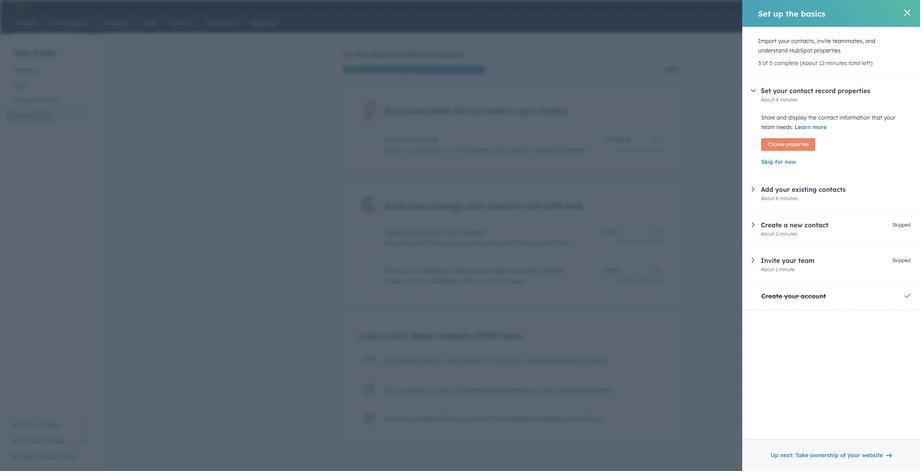 Task type: describe. For each thing, give the bounding box(es) containing it.
contacts, inside import your contacts, invite teammates, and understand hubspot properties
[[792, 38, 816, 45]]

get
[[520, 106, 534, 117]]

total
[[849, 60, 861, 67]]

your
[[356, 51, 370, 59]]

get started with a quick lesson on creating a high-performing website link
[[385, 358, 608, 366]]

new
[[790, 221, 803, 229]]

20
[[630, 240, 635, 245]]

0 vertical spatial to
[[509, 106, 518, 117]]

and inside take ownership of your website build and customize your site with powerful content management tools
[[399, 240, 409, 247]]

minutes inside create a new contact about 2 minutes
[[780, 231, 798, 237]]

store
[[762, 114, 775, 121]]

content inside take ownership of your website build and customize your site with powerful content management tools
[[499, 240, 519, 247]]

skip
[[762, 159, 774, 166]]

with inside take ownership of your website build and customize your site with powerful content management tools
[[463, 240, 474, 247]]

with left cms
[[524, 201, 542, 212]]

1 vertical spatial 12
[[631, 147, 635, 153]]

2 link opens in a new window image from the top
[[78, 423, 84, 428]]

45%
[[665, 66, 679, 74]]

help?
[[422, 415, 439, 423]]

2 vertical spatial content
[[506, 278, 526, 285]]

view your plan link
[[8, 418, 89, 434]]

0 horizontal spatial to
[[453, 387, 459, 394]]

12 inside set up the basics dialog
[[820, 60, 825, 67]]

minute
[[780, 267, 795, 273]]

take ownership of your website button
[[385, 229, 599, 237]]

user guide views element
[[8, 34, 89, 123]]

0 vertical spatial in
[[536, 387, 542, 394]]

publish
[[385, 278, 403, 285]]

invite for invite your team about 1 minute
[[761, 257, 780, 265]]

calling icon button
[[796, 1, 810, 11]]

notifications button
[[856, 0, 870, 13]]

tools inside take ownership of your website build and customize your site with powerful content management tools
[[557, 240, 570, 247]]

1
[[776, 267, 778, 273]]

minutes right 20
[[637, 240, 654, 245]]

manage
[[428, 201, 464, 212]]

you
[[467, 106, 483, 117]]

take inside up next: take ownership of your website button
[[796, 452, 809, 459]]

get for get started with a quick lesson on creating a high-performing website
[[385, 358, 396, 366]]

the right partner
[[497, 415, 507, 423]]

grow your audience with search engine-friendly content button
[[385, 267, 599, 275]]

caret image for set
[[751, 89, 756, 92]]

of inside button
[[841, 452, 846, 459]]

1 vertical spatial demo
[[62, 454, 77, 461]]

caret image for add
[[752, 187, 755, 192]]

start overview demo
[[22, 454, 77, 461]]

0 vertical spatial started
[[537, 106, 568, 117]]

all
[[453, 106, 464, 117]]

customer service
[[13, 97, 59, 104]]

about 20 minutes left
[[615, 240, 663, 245]]

skipped for invite your team
[[893, 258, 911, 264]]

create your account
[[762, 293, 826, 300]]

your inside invite your team about 1 minute
[[782, 257, 797, 265]]

marketplaces image
[[816, 4, 823, 11]]

store and display the contact information that your team needs.
[[762, 114, 896, 131]]

about
[[411, 330, 436, 342]]

3
[[759, 60, 761, 67]]

1 horizontal spatial tools
[[502, 330, 522, 342]]

8
[[776, 196, 779, 202]]

customize
[[411, 240, 437, 247]]

create for create a new contact about 2 minutes
[[761, 221, 782, 229]]

sales
[[13, 82, 26, 89]]

search button
[[900, 17, 913, 30]]

need
[[485, 106, 506, 117]]

the inside store and display the contact information that your team needs.
[[809, 114, 817, 121]]

[object object] complete progress bar for grow your audience with search engine-friendly content
[[604, 270, 619, 272]]

customer
[[13, 97, 38, 104]]

1 horizontal spatial website
[[372, 51, 397, 59]]

more for learn more
[[813, 124, 827, 131]]

1 vertical spatial content
[[540, 267, 564, 275]]

recommended:
[[385, 106, 451, 117]]

need
[[385, 415, 401, 423]]

take ownership of your website build and customize your site with powerful content management tools
[[385, 229, 570, 247]]

add your existing contacts about 8 minutes
[[761, 186, 846, 202]]

marketplaces button
[[811, 0, 828, 13]]

next:
[[781, 452, 794, 459]]

recommended: all you need to get started
[[385, 106, 568, 117]]

your inside add your existing contacts about 8 minutes
[[776, 186, 790, 194]]

some
[[403, 415, 420, 423]]

progress
[[437, 51, 464, 59]]

skipped for create a new contact
[[893, 222, 911, 228]]

calling icon image
[[800, 3, 807, 10]]

greg robinson image
[[876, 3, 883, 10]]

invite inside import your contacts, invite teammates, and understand hubspot properties
[[817, 38, 832, 45]]

menu containing music
[[752, 0, 911, 13]]

sales button
[[8, 78, 89, 93]]

set up the basics dialog
[[743, 0, 921, 472]]

upgrade
[[766, 4, 789, 10]]

caret image for invite
[[752, 258, 755, 263]]

set your contact record properties about 4 minutes
[[761, 87, 871, 103]]

skip for now
[[762, 159, 797, 166]]

a inside need some help? find a partner in the hubspot solutions directory link
[[457, 415, 461, 423]]

your website (cms) tools progress
[[356, 51, 464, 59]]

audience
[[420, 267, 449, 275]]

left for grow your audience with search engine-friendly content
[[656, 278, 663, 284]]

engine-
[[489, 267, 513, 275]]

help image
[[833, 4, 840, 11]]

display
[[789, 114, 807, 121]]

account
[[801, 293, 826, 300]]

properties inside set up the basics import your contacts, invite teammates, and understand hubspot properties
[[560, 147, 586, 154]]

that
[[872, 114, 883, 121]]

your inside import your contacts, invite teammates, and understand hubspot properties
[[779, 38, 790, 45]]

a left hands-
[[398, 387, 402, 394]]

team for invite your team
[[52, 438, 66, 445]]

hub
[[566, 201, 584, 212]]

upgrade image
[[758, 4, 765, 11]]

(about
[[800, 60, 818, 67]]

left)
[[863, 60, 873, 67]]

invite your team about 1 minute
[[761, 257, 815, 273]]

your inside store and display the contact information that your team needs.
[[884, 114, 896, 121]]

visitors
[[460, 278, 478, 285]]

about 12 minutes left
[[616, 147, 663, 153]]

16
[[631, 278, 635, 284]]

1 horizontal spatial on
[[485, 358, 493, 366]]

partner
[[463, 415, 487, 423]]

search
[[466, 267, 487, 275]]

record
[[816, 87, 836, 95]]

high-
[[529, 358, 546, 366]]

get a hands-on intro to building website pages in this interactive demo link
[[385, 387, 611, 394]]

view your plan
[[22, 422, 61, 429]]

your inside set up the basics import your contacts, invite teammates, and understand hubspot properties
[[405, 147, 417, 154]]

of inside take ownership of your website build and customize your site with powerful content management tools
[[436, 229, 442, 237]]

help button
[[830, 0, 843, 13]]

teammates, inside import your contacts, invite teammates, and understand hubspot properties
[[833, 38, 864, 45]]

basics for set up the basics
[[801, 8, 826, 18]]

[object object] complete progress bar for set up the basics
[[604, 138, 632, 141]]

complete
[[775, 60, 799, 67]]

0 vertical spatial of
[[763, 60, 768, 67]]

about 16 minutes left
[[616, 278, 663, 284]]

notifications image
[[859, 4, 866, 11]]

get for get a hands-on intro to building website pages in this interactive demo
[[385, 387, 396, 394]]

ownership inside button
[[811, 452, 839, 459]]

about inside create a new contact about 2 minutes
[[761, 231, 775, 237]]

site inside grow your audience with search engine-friendly content publish your site and attract visitors with your content
[[418, 278, 427, 285]]

import your contacts, invite teammates, and understand hubspot properties
[[759, 38, 876, 54]]

close image
[[905, 9, 911, 16]]

contact inside set your contact record properties about 4 minutes
[[790, 87, 814, 95]]

your inside set your contact record properties about 4 minutes
[[773, 87, 788, 95]]

find
[[441, 415, 455, 423]]

website (cms) button
[[8, 108, 89, 123]]

33% for take ownership of your website
[[654, 229, 663, 235]]

invite for invite your team
[[22, 438, 37, 445]]

guide
[[33, 48, 56, 58]]

1 vertical spatial started
[[398, 358, 421, 366]]

a left high-
[[523, 358, 527, 366]]

start overview demo link
[[8, 449, 89, 465]]

learn for learn more about website (cms) tools
[[359, 330, 383, 342]]



Task type: vqa. For each thing, say whether or not it's contained in the screenshot.
DEALS "banner"
no



Task type: locate. For each thing, give the bounding box(es) containing it.
60%
[[653, 136, 663, 142]]

learn more button
[[795, 123, 827, 132]]

need some help? find a partner in the hubspot solutions directory link
[[385, 415, 607, 425]]

minutes right 2
[[780, 231, 798, 237]]

settings link
[[845, 2, 855, 10]]

contacts, inside set up the basics import your contacts, invite teammates, and understand hubspot properties
[[418, 147, 442, 154]]

take
[[385, 229, 400, 237], [796, 452, 809, 459]]

the inside set up the basics import your contacts, invite teammates, and understand hubspot properties
[[407, 136, 417, 144]]

0 vertical spatial skipped
[[893, 222, 911, 228]]

1 vertical spatial caret image
[[752, 187, 755, 192]]

0 horizontal spatial learn
[[359, 330, 383, 342]]

get
[[385, 358, 396, 366], [385, 387, 396, 394]]

content
[[499, 240, 519, 247], [540, 267, 564, 275], [506, 278, 526, 285]]

in
[[536, 387, 542, 394], [489, 415, 495, 423]]

1 horizontal spatial invite
[[761, 257, 780, 265]]

1 vertical spatial of
[[436, 229, 442, 237]]

link opens in a new window image
[[78, 421, 84, 430], [78, 423, 84, 428]]

invite your team
[[22, 438, 66, 445]]

0 horizontal spatial import
[[385, 147, 403, 154]]

1 get from the top
[[385, 358, 396, 366]]

33% up about 16 minutes left
[[654, 268, 663, 274]]

with up attract on the left bottom of page
[[451, 267, 464, 275]]

minutes right 8
[[780, 196, 798, 202]]

1 vertical spatial get
[[385, 387, 396, 394]]

team inside invite your team about 1 minute
[[799, 257, 815, 265]]

teammates, down set up the basics button
[[459, 147, 491, 154]]

understand down set up the basics button
[[504, 147, 533, 154]]

needs.
[[777, 124, 794, 131]]

more
[[813, 124, 827, 131], [386, 330, 408, 342]]

contact
[[790, 87, 814, 95], [819, 114, 839, 121], [805, 221, 829, 229]]

music button
[[871, 0, 910, 13]]

build
[[385, 201, 407, 212], [385, 240, 398, 247]]

2 33% from the top
[[654, 268, 663, 274]]

to left get
[[509, 106, 518, 117]]

0 horizontal spatial tools
[[420, 51, 435, 59]]

set for set up the basics
[[759, 8, 771, 18]]

tools up your website (cms) tools progress "progress bar"
[[420, 51, 435, 59]]

learn for learn more
[[795, 124, 811, 131]]

powerful
[[475, 240, 498, 247]]

up next: take ownership of your website button
[[766, 448, 897, 464]]

demo
[[593, 387, 611, 394], [62, 454, 77, 461]]

0 vertical spatial build
[[385, 201, 407, 212]]

2 left from the top
[[656, 240, 663, 245]]

take right next:
[[796, 452, 809, 459]]

friendly
[[513, 267, 538, 275]]

a left new in the right top of the page
[[784, 221, 788, 229]]

[object object] complete progress bar up about 20 minutes left
[[604, 231, 619, 234]]

1 [object object] complete progress bar from the top
[[604, 138, 632, 141]]

understand inside set up the basics import your contacts, invite teammates, and understand hubspot properties
[[504, 147, 533, 154]]

2 skipped from the top
[[893, 258, 911, 264]]

more left about
[[386, 330, 408, 342]]

2 build from the top
[[385, 240, 398, 247]]

user
[[13, 48, 31, 58]]

build inside take ownership of your website build and customize your site with powerful content management tools
[[385, 240, 398, 247]]

and inside import your contacts, invite teammates, and understand hubspot properties
[[866, 38, 876, 45]]

with down grow your audience with search engine-friendly content button
[[480, 278, 491, 285]]

0 horizontal spatial teammates,
[[459, 147, 491, 154]]

0 horizontal spatial up
[[397, 136, 405, 144]]

up inside dialog
[[774, 8, 784, 18]]

1 horizontal spatial understand
[[759, 47, 788, 54]]

1 vertical spatial in
[[489, 415, 495, 423]]

music
[[885, 3, 898, 9]]

minutes down 60%
[[637, 147, 654, 153]]

building
[[461, 387, 487, 394]]

0 vertical spatial on
[[485, 358, 493, 366]]

in left this
[[536, 387, 542, 394]]

of
[[763, 60, 768, 67], [436, 229, 442, 237], [841, 452, 846, 459]]

choose properties link
[[762, 138, 816, 151]]

about inside set your contact record properties about 4 minutes
[[761, 97, 775, 103]]

with left quick
[[423, 358, 436, 366]]

contact right new in the right top of the page
[[805, 221, 829, 229]]

1 horizontal spatial demo
[[593, 387, 611, 394]]

ownership inside take ownership of your website build and customize your site with powerful content management tools
[[402, 229, 434, 237]]

team
[[762, 124, 775, 131], [799, 257, 815, 265], [52, 438, 66, 445]]

team inside store and display the contact information that your team needs.
[[762, 124, 775, 131]]

2 vertical spatial of
[[841, 452, 846, 459]]

on right lesson at the right
[[485, 358, 493, 366]]

contacts
[[819, 186, 846, 194]]

0 horizontal spatial 12
[[631, 147, 635, 153]]

1 horizontal spatial invite
[[817, 38, 832, 45]]

website down customer
[[13, 112, 34, 119]]

set up the basics
[[759, 8, 826, 18]]

existing
[[792, 186, 817, 194]]

caret image
[[752, 223, 755, 228]]

pages
[[515, 387, 534, 394]]

basics inside set up the basics import your contacts, invite teammates, and understand hubspot properties
[[419, 136, 439, 144]]

solutions
[[538, 415, 567, 423]]

website right your at the top
[[372, 51, 397, 59]]

1 horizontal spatial basics
[[801, 8, 826, 18]]

and inside store and display the contact information that your team needs.
[[777, 114, 787, 121]]

0 vertical spatial invite
[[817, 38, 832, 45]]

create up 2
[[761, 221, 782, 229]]

website inside button
[[13, 112, 34, 119]]

started right get
[[537, 106, 568, 117]]

ownership right next:
[[811, 452, 839, 459]]

0 horizontal spatial more
[[386, 330, 408, 342]]

need some help? find a partner in the hubspot solutions directory
[[385, 415, 599, 423]]

0 horizontal spatial site
[[418, 278, 427, 285]]

0 horizontal spatial invite
[[22, 438, 37, 445]]

1 vertical spatial skipped
[[893, 258, 911, 264]]

5
[[770, 60, 773, 67]]

understand up 5
[[759, 47, 788, 54]]

3 left from the top
[[656, 278, 663, 284]]

Search HubSpot search field
[[810, 17, 906, 30]]

start
[[22, 454, 35, 461]]

content down the take ownership of your website button
[[499, 240, 519, 247]]

and inside set up the basics import your contacts, invite teammates, and understand hubspot properties
[[492, 147, 502, 154]]

2 vertical spatial (cms)
[[474, 330, 499, 342]]

information
[[840, 114, 871, 121]]

contact left record
[[790, 87, 814, 95]]

2 [object object] complete progress bar from the top
[[604, 231, 619, 234]]

on
[[485, 358, 493, 366], [426, 387, 434, 394]]

0 vertical spatial contact
[[790, 87, 814, 95]]

and down audience at the bottom left of page
[[429, 278, 439, 285]]

0 horizontal spatial ownership
[[402, 229, 434, 237]]

1 vertical spatial 33%
[[654, 268, 663, 274]]

1 vertical spatial import
[[385, 147, 403, 154]]

left right the 16
[[656, 278, 663, 284]]

2 get from the top
[[385, 387, 396, 394]]

0 vertical spatial team
[[762, 124, 775, 131]]

2 horizontal spatial of
[[841, 452, 846, 459]]

0 vertical spatial invite
[[761, 257, 780, 265]]

overview
[[37, 454, 60, 461]]

1 33% from the top
[[654, 229, 663, 235]]

website inside button
[[862, 452, 884, 459]]

team inside button
[[52, 438, 66, 445]]

1 vertical spatial build
[[385, 240, 398, 247]]

1 vertical spatial ownership
[[811, 452, 839, 459]]

2 vertical spatial left
[[656, 278, 663, 284]]

left down 60%
[[656, 147, 663, 153]]

and up needs.
[[777, 114, 787, 121]]

create inside create a new contact about 2 minutes
[[761, 221, 782, 229]]

contact inside create a new contact about 2 minutes
[[805, 221, 829, 229]]

team down "plan"
[[52, 438, 66, 445]]

2 vertical spatial contact
[[805, 221, 829, 229]]

left for take ownership of your website
[[656, 240, 663, 245]]

minutes right the 16
[[637, 278, 654, 284]]

up for set up the basics
[[774, 8, 784, 18]]

0 vertical spatial learn
[[795, 124, 811, 131]]

0 vertical spatial basics
[[801, 8, 826, 18]]

hubspot inside set up the basics import your contacts, invite teammates, and understand hubspot properties
[[535, 147, 558, 154]]

intro
[[436, 387, 451, 394]]

(cms) up get started with a quick lesson on creating a high-performing website link at the bottom of the page
[[474, 330, 499, 342]]

a
[[784, 221, 788, 229], [438, 358, 442, 366], [523, 358, 527, 366], [398, 387, 402, 394], [457, 415, 461, 423]]

a right find
[[457, 415, 461, 423]]

user guide
[[13, 48, 56, 58]]

performing
[[546, 358, 582, 366]]

[object object] complete progress bar up about 16 minutes left
[[604, 270, 619, 272]]

and down set up the basics button
[[492, 147, 502, 154]]

create down 1
[[762, 293, 783, 300]]

0 horizontal spatial demo
[[62, 454, 77, 461]]

tools right management
[[557, 240, 570, 247]]

set up the basics import your contacts, invite teammates, and understand hubspot properties
[[385, 136, 586, 154]]

quick
[[444, 358, 461, 366]]

1 vertical spatial up
[[397, 136, 405, 144]]

1 vertical spatial site
[[418, 278, 427, 285]]

0 horizontal spatial on
[[426, 387, 434, 394]]

1 link opens in a new window image from the top
[[600, 416, 606, 425]]

a left quick
[[438, 358, 442, 366]]

hubspot inside import your contacts, invite teammates, and understand hubspot properties
[[790, 47, 813, 54]]

[object object] complete progress bar
[[604, 138, 632, 141], [604, 231, 619, 234], [604, 270, 619, 272]]

[object object] complete progress bar for take ownership of your website
[[604, 231, 619, 234]]

on left intro
[[426, 387, 434, 394]]

set
[[759, 8, 771, 18], [761, 87, 771, 95], [385, 136, 395, 144]]

0 vertical spatial understand
[[759, 47, 788, 54]]

3 [object object] complete progress bar from the top
[[604, 270, 619, 272]]

1 horizontal spatial learn
[[795, 124, 811, 131]]

1 horizontal spatial (cms)
[[399, 51, 418, 59]]

1 horizontal spatial take
[[796, 452, 809, 459]]

for
[[776, 159, 784, 166]]

more down set your contact record properties about 4 minutes
[[813, 124, 827, 131]]

2 horizontal spatial tools
[[557, 240, 570, 247]]

invite inside invite your team about 1 minute
[[761, 257, 780, 265]]

invite up 1
[[761, 257, 780, 265]]

tools
[[420, 51, 435, 59], [557, 240, 570, 247], [502, 330, 522, 342]]

2 vertical spatial hubspot
[[509, 415, 536, 423]]

set for set up the basics import your contacts, invite teammates, and understand hubspot properties
[[385, 136, 395, 144]]

contacts,
[[792, 38, 816, 45], [418, 147, 442, 154]]

1 vertical spatial to
[[453, 387, 459, 394]]

your website (cms) tools progress progress bar
[[343, 66, 485, 74]]

hands-
[[404, 387, 426, 394]]

0 horizontal spatial started
[[398, 358, 421, 366]]

set inside set your contact record properties about 4 minutes
[[761, 87, 771, 95]]

minutes right 4
[[780, 97, 798, 103]]

a inside create a new contact about 2 minutes
[[784, 221, 788, 229]]

2 vertical spatial team
[[52, 438, 66, 445]]

1 left from the top
[[656, 147, 663, 153]]

1 horizontal spatial import
[[759, 38, 777, 45]]

and inside grow your audience with search engine-friendly content publish your site and attract visitors with your content
[[429, 278, 439, 285]]

more inside 'button'
[[813, 124, 827, 131]]

site inside take ownership of your website build and customize your site with powerful content management tools
[[452, 240, 461, 247]]

1 vertical spatial invite
[[22, 438, 37, 445]]

12
[[820, 60, 825, 67], [631, 147, 635, 153]]

properties inside import your contacts, invite teammates, and understand hubspot properties
[[814, 47, 841, 54]]

teammates, down search hubspot search field on the right top of the page
[[833, 38, 864, 45]]

33% up about 20 minutes left
[[654, 229, 663, 235]]

import inside import your contacts, invite teammates, and understand hubspot properties
[[759, 38, 777, 45]]

invite inside set up the basics import your contacts, invite teammates, and understand hubspot properties
[[444, 147, 458, 154]]

about
[[761, 97, 775, 103], [616, 147, 629, 153], [761, 196, 775, 202], [761, 231, 775, 237], [615, 240, 629, 245], [761, 267, 775, 273], [616, 278, 629, 284]]

creating
[[495, 358, 521, 366]]

in right partner
[[489, 415, 495, 423]]

0 horizontal spatial team
[[52, 438, 66, 445]]

settings image
[[846, 3, 853, 10]]

0 vertical spatial website
[[372, 51, 397, 59]]

0 vertical spatial hubspot
[[790, 47, 813, 54]]

0 vertical spatial up
[[774, 8, 784, 18]]

minutes inside set your contact record properties about 4 minutes
[[780, 97, 798, 103]]

customer service button
[[8, 93, 89, 108]]

site left powerful
[[452, 240, 461, 247]]

left for set up the basics
[[656, 147, 663, 153]]

0 vertical spatial 33%
[[654, 229, 663, 235]]

view
[[22, 422, 35, 429]]

0 vertical spatial contacts,
[[792, 38, 816, 45]]

invite inside button
[[22, 438, 37, 445]]

up down recommended:
[[397, 136, 405, 144]]

1 vertical spatial basics
[[419, 136, 439, 144]]

site down audience at the bottom left of page
[[418, 278, 427, 285]]

1 vertical spatial set
[[761, 87, 771, 95]]

understand inside import your contacts, invite teammates, and understand hubspot properties
[[759, 47, 788, 54]]

content down the friendly
[[506, 278, 526, 285]]

1 horizontal spatial teammates,
[[833, 38, 864, 45]]

invite your team button
[[8, 434, 89, 449]]

about inside add your existing contacts about 8 minutes
[[761, 196, 775, 202]]

create for create your account
[[762, 293, 783, 300]]

0 vertical spatial ownership
[[402, 229, 434, 237]]

link opens in a new window image
[[600, 416, 606, 425], [600, 417, 606, 423]]

and left customize
[[399, 240, 409, 247]]

skip for now button
[[762, 157, 902, 167]]

2 vertical spatial tools
[[502, 330, 522, 342]]

1 vertical spatial contact
[[819, 114, 839, 121]]

caret image
[[751, 89, 756, 92], [752, 187, 755, 192], [752, 258, 755, 263]]

0 vertical spatial more
[[813, 124, 827, 131]]

started down about
[[398, 358, 421, 366]]

to
[[509, 106, 518, 117], [453, 387, 459, 394]]

left right 20
[[656, 240, 663, 245]]

0 vertical spatial teammates,
[[833, 38, 864, 45]]

0 horizontal spatial invite
[[444, 147, 458, 154]]

0 horizontal spatial website
[[13, 112, 34, 119]]

1 vertical spatial [object object] complete progress bar
[[604, 231, 619, 234]]

grow your audience with search engine-friendly content publish your site and attract visitors with your content
[[385, 267, 564, 285]]

4
[[776, 97, 779, 103]]

0 horizontal spatial understand
[[504, 147, 533, 154]]

and left manage at the top of page
[[409, 201, 426, 212]]

1 vertical spatial tools
[[557, 240, 570, 247]]

website
[[488, 201, 521, 212], [461, 229, 485, 237], [439, 330, 471, 342], [584, 358, 608, 366], [489, 387, 513, 394], [862, 452, 884, 459]]

minutes left total
[[827, 60, 847, 67]]

1 vertical spatial website
[[13, 112, 34, 119]]

33%
[[654, 229, 663, 235], [654, 268, 663, 274]]

directory
[[569, 415, 599, 423]]

1 horizontal spatial ownership
[[811, 452, 839, 459]]

minutes inside add your existing contacts about 8 minutes
[[780, 196, 798, 202]]

contact up learn more 'button'
[[819, 114, 839, 121]]

0 vertical spatial set
[[759, 8, 771, 18]]

3 of 5 complete (about 12 minutes total left)
[[759, 60, 873, 67]]

1 vertical spatial learn
[[359, 330, 383, 342]]

0 horizontal spatial contacts,
[[418, 147, 442, 154]]

1 vertical spatial hubspot
[[535, 147, 558, 154]]

0 vertical spatial caret image
[[751, 89, 756, 92]]

team down store
[[762, 124, 775, 131]]

1 horizontal spatial of
[[763, 60, 768, 67]]

started
[[537, 106, 568, 117], [398, 358, 421, 366]]

0 vertical spatial tools
[[420, 51, 435, 59]]

demo right 'interactive' at the right bottom of page
[[593, 387, 611, 394]]

basics inside dialog
[[801, 8, 826, 18]]

teammates, inside set up the basics import your contacts, invite teammates, and understand hubspot properties
[[459, 147, 491, 154]]

properties inside set your contact record properties about 4 minutes
[[838, 87, 871, 95]]

1 build from the top
[[385, 201, 407, 212]]

ownership up customize
[[402, 229, 434, 237]]

(cms) inside button
[[35, 112, 51, 119]]

website inside take ownership of your website build and customize your site with powerful content management tools
[[461, 229, 485, 237]]

[object object] complete progress bar up about 12 minutes left
[[604, 138, 632, 141]]

up for set up the basics import your contacts, invite teammates, and understand hubspot properties
[[397, 136, 405, 144]]

0 vertical spatial get
[[385, 358, 396, 366]]

0 vertical spatial demo
[[593, 387, 611, 394]]

the down recommended:
[[407, 136, 417, 144]]

menu
[[752, 0, 911, 13]]

about inside invite your team about 1 minute
[[761, 267, 775, 273]]

to right intro
[[453, 387, 459, 394]]

take inside take ownership of your website build and customize your site with powerful content management tools
[[385, 229, 400, 237]]

1 horizontal spatial to
[[509, 106, 518, 117]]

team for invite your team about 1 minute
[[799, 257, 815, 265]]

0 vertical spatial create
[[761, 221, 782, 229]]

team down create a new contact about 2 minutes on the right
[[799, 257, 815, 265]]

2
[[776, 231, 779, 237]]

set for set your contact record properties about 4 minutes
[[761, 87, 771, 95]]

1 vertical spatial contacts,
[[418, 147, 442, 154]]

import inside set up the basics import your contacts, invite teammates, and understand hubspot properties
[[385, 147, 403, 154]]

marketing
[[13, 67, 39, 74]]

attract
[[440, 278, 458, 285]]

1 horizontal spatial more
[[813, 124, 827, 131]]

site
[[452, 240, 461, 247], [418, 278, 427, 285]]

lesson
[[463, 358, 483, 366]]

plan
[[49, 422, 61, 429]]

marketing button
[[8, 63, 89, 78]]

demo right overview
[[62, 454, 77, 461]]

invite
[[817, 38, 832, 45], [444, 147, 458, 154]]

contact inside store and display the contact information that your team needs.
[[819, 114, 839, 121]]

menu item
[[794, 0, 796, 13]]

create
[[761, 221, 782, 229], [762, 293, 783, 300]]

(cms) up your website (cms) tools progress "progress bar"
[[399, 51, 418, 59]]

0 vertical spatial left
[[656, 147, 663, 153]]

1 link opens in a new window image from the top
[[78, 421, 84, 430]]

content right the friendly
[[540, 267, 564, 275]]

hubspot image
[[14, 2, 24, 11]]

more for learn more about website (cms) tools
[[386, 330, 408, 342]]

properties inside choose properties "link"
[[786, 142, 809, 147]]

properties
[[814, 47, 841, 54], [838, 87, 871, 95], [786, 142, 809, 147], [560, 147, 586, 154]]

up inside set up the basics import your contacts, invite teammates, and understand hubspot properties
[[397, 136, 405, 144]]

(cms) down customer service button
[[35, 112, 51, 119]]

website (cms)
[[13, 112, 51, 119]]

set inside set up the basics import your contacts, invite teammates, and understand hubspot properties
[[385, 136, 395, 144]]

and down search hubspot search field on the right top of the page
[[866, 38, 876, 45]]

up right upgrade icon
[[774, 8, 784, 18]]

learn more
[[795, 124, 827, 131]]

learn inside 'button'
[[795, 124, 811, 131]]

up next: take ownership of your website
[[771, 452, 884, 459]]

learn more about website (cms) tools
[[359, 330, 522, 342]]

your
[[779, 38, 790, 45], [773, 87, 788, 95], [884, 114, 896, 121], [405, 147, 417, 154], [776, 186, 790, 194], [466, 201, 486, 212], [444, 229, 459, 237], [439, 240, 450, 247], [782, 257, 797, 265], [403, 267, 418, 275], [405, 278, 417, 285], [493, 278, 504, 285], [785, 293, 799, 300], [36, 422, 48, 429], [39, 438, 51, 445], [848, 452, 861, 459]]

the up learn more 'button'
[[809, 114, 817, 121]]

the left calling icon
[[786, 8, 799, 18]]

2 vertical spatial set
[[385, 136, 395, 144]]

tools up creating
[[502, 330, 522, 342]]

0 horizontal spatial in
[[489, 415, 495, 423]]

invite up start
[[22, 438, 37, 445]]

cms
[[544, 201, 563, 212]]

basics for set up the basics import your contacts, invite teammates, and understand hubspot properties
[[419, 136, 439, 144]]

1 vertical spatial on
[[426, 387, 434, 394]]

2 link opens in a new window image from the top
[[600, 417, 606, 423]]

1 horizontal spatial in
[[536, 387, 542, 394]]

1 skipped from the top
[[893, 222, 911, 228]]

choose properties
[[768, 142, 809, 147]]

skipped
[[893, 222, 911, 228], [893, 258, 911, 264]]

2 horizontal spatial (cms)
[[474, 330, 499, 342]]

2 horizontal spatial team
[[799, 257, 815, 265]]

search image
[[904, 21, 910, 26]]

33% for grow your audience with search engine-friendly content
[[654, 268, 663, 274]]

with left powerful
[[463, 240, 474, 247]]

take up grow
[[385, 229, 400, 237]]



